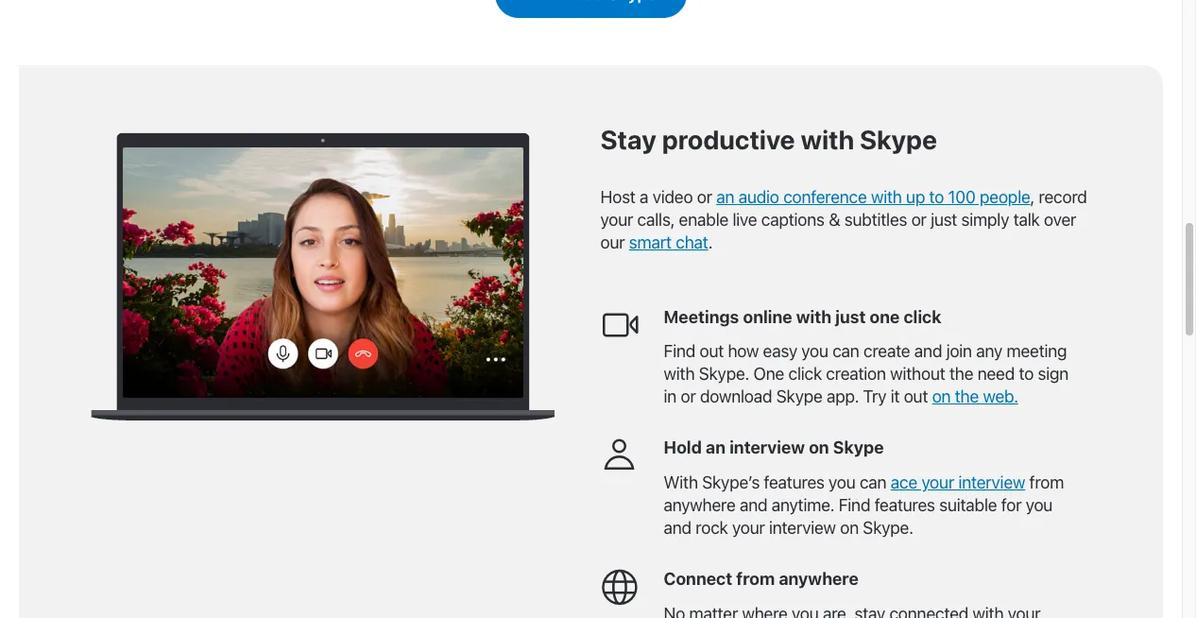 Task type: vqa. For each thing, say whether or not it's contained in the screenshot.
just in , Record Your Calls, Enable Live Captions & Subtitles Or Just Simply Talk Over Our
yes



Task type: locate. For each thing, give the bounding box(es) containing it.
with up subtitles
[[871, 187, 902, 207]]

your inside , record your calls, enable live captions & subtitles or just simply talk over our
[[601, 209, 633, 229]]

creation
[[826, 364, 887, 384]]

interview down anytime.
[[769, 518, 836, 538]]

and
[[915, 342, 943, 361], [740, 495, 768, 515], [664, 518, 692, 538]]

and inside find out how easy you can create and join any meeting with skype. one click creation without the need to sign in or download skype app. try it out
[[915, 342, 943, 361]]

1 horizontal spatial anywhere
[[779, 569, 859, 589]]

can
[[833, 342, 860, 361], [860, 473, 887, 493]]

0 vertical spatial just
[[931, 209, 958, 229]]

without
[[891, 364, 946, 384]]

0 horizontal spatial skype.
[[699, 364, 750, 384]]

0 horizontal spatial anywhere
[[664, 495, 736, 515]]

from right connect on the right of page
[[737, 569, 775, 589]]

skype up with skype's features you can ace your interview
[[833, 438, 884, 458]]

1 horizontal spatial to
[[1019, 364, 1034, 384]]

your
[[601, 209, 633, 229], [922, 473, 955, 493], [733, 518, 765, 538]]

out right it
[[904, 387, 928, 407]]

anywhere
[[664, 495, 736, 515], [779, 569, 859, 589]]

rock
[[696, 518, 728, 538]]

and left rock
[[664, 518, 692, 538]]

or inside , record your calls, enable live captions & subtitles or just simply talk over our
[[912, 209, 927, 229]]

how
[[728, 342, 759, 361]]

0 vertical spatial can
[[833, 342, 860, 361]]

skype down one
[[777, 387, 823, 407]]

1 vertical spatial an
[[706, 438, 726, 458]]

2 vertical spatial you
[[1026, 495, 1053, 515]]

0 horizontal spatial out
[[700, 342, 724, 361]]

skype. inside from anywhere and anytime. find features suitable for you and rock your interview on skype.
[[863, 518, 914, 538]]

0 vertical spatial your
[[601, 209, 633, 229]]

0 vertical spatial interview
[[730, 438, 805, 458]]

just inside , record your calls, enable live captions & subtitles or just simply talk over our
[[931, 209, 958, 229]]

1 vertical spatial you
[[829, 473, 856, 493]]

to
[[930, 187, 945, 207], [1019, 364, 1034, 384]]

an up live
[[717, 187, 735, 207]]

1 horizontal spatial or
[[697, 187, 713, 207]]

an
[[717, 187, 735, 207], [706, 438, 726, 458]]

skype
[[860, 123, 938, 155], [777, 387, 823, 407], [833, 438, 884, 458]]

1 horizontal spatial just
[[931, 209, 958, 229]]

skype up 'up'
[[860, 123, 938, 155]]

on
[[933, 387, 951, 407], [809, 438, 830, 458], [841, 518, 859, 538]]

2 vertical spatial and
[[664, 518, 692, 538]]

on down with skype's features you can ace your interview
[[841, 518, 859, 538]]

1 horizontal spatial skype.
[[863, 518, 914, 538]]

, record your calls, enable live captions & subtitles or just simply talk over our
[[601, 187, 1088, 252]]

just left "one"
[[836, 307, 866, 327]]

click right "one"
[[904, 307, 942, 327]]

0 vertical spatial the
[[950, 364, 974, 384]]

1 vertical spatial from
[[737, 569, 775, 589]]

can left ace
[[860, 473, 887, 493]]

skype. inside find out how easy you can create and join any meeting with skype. one click creation without the need to sign in or download skype app. try it out
[[699, 364, 750, 384]]

1 horizontal spatial you
[[829, 473, 856, 493]]

0 vertical spatial out
[[700, 342, 724, 361]]

you right for at the right
[[1026, 495, 1053, 515]]

1 vertical spatial on
[[809, 438, 830, 458]]

or right in
[[681, 387, 696, 407]]

chat
[[676, 232, 709, 252]]

1 vertical spatial skype.
[[863, 518, 914, 538]]

meeting
[[1007, 342, 1068, 361]]

features up anytime.
[[764, 473, 825, 493]]

you inside from anywhere and anytime. find features suitable for you and rock your interview on skype.
[[1026, 495, 1053, 515]]

1 vertical spatial click
[[789, 364, 822, 384]]

can up creation
[[833, 342, 860, 361]]

interview
[[730, 438, 805, 458], [959, 473, 1026, 493], [769, 518, 836, 538]]

2 horizontal spatial on
[[933, 387, 951, 407]]

suitable
[[940, 495, 998, 515]]

1 vertical spatial and
[[740, 495, 768, 515]]

app.
[[827, 387, 859, 407]]

to right 'up'
[[930, 187, 945, 207]]

meetings
[[664, 307, 739, 327]]

skype. down ace
[[863, 518, 914, 538]]

1 horizontal spatial find
[[839, 495, 871, 515]]

create
[[864, 342, 911, 361]]

2 vertical spatial on
[[841, 518, 859, 538]]

0 vertical spatial to
[[930, 187, 945, 207]]

with up in
[[664, 364, 695, 384]]

1 vertical spatial find
[[839, 495, 871, 515]]

0 horizontal spatial find
[[664, 342, 696, 361]]

1 vertical spatial your
[[922, 473, 955, 493]]

&
[[829, 209, 841, 229]]

1 horizontal spatial features
[[875, 495, 936, 515]]

to inside find out how easy you can create and join any meeting with skype. one click creation without the need to sign in or download skype app. try it out
[[1019, 364, 1034, 384]]

find down meetings at the right of page
[[664, 342, 696, 361]]

2 horizontal spatial or
[[912, 209, 927, 229]]

features
[[764, 473, 825, 493], [875, 495, 936, 515]]

1 horizontal spatial out
[[904, 387, 928, 407]]

2 vertical spatial skype
[[833, 438, 884, 458]]

0 horizontal spatial from
[[737, 569, 775, 589]]

1 horizontal spatial from
[[1030, 473, 1065, 493]]

2 horizontal spatial and
[[915, 342, 943, 361]]

2 vertical spatial your
[[733, 518, 765, 538]]

1 vertical spatial can
[[860, 473, 887, 493]]


[[601, 437, 639, 475]]

0 vertical spatial skype.
[[699, 364, 750, 384]]

on down "without" at the bottom of the page
[[933, 387, 951, 407]]

features inside from anywhere and anytime. find features suitable for you and rock your interview on skype.
[[875, 495, 936, 515]]

100
[[949, 187, 976, 207]]

sign
[[1038, 364, 1069, 384]]

your down host
[[601, 209, 633, 229]]

you
[[802, 342, 829, 361], [829, 473, 856, 493], [1026, 495, 1053, 515]]

on up with skype's features you can ace your interview
[[809, 438, 830, 458]]

0 horizontal spatial to
[[930, 187, 945, 207]]

or inside find out how easy you can create and join any meeting with skype. one click creation without the need to sign in or download skype app. try it out
[[681, 387, 696, 407]]

you up anytime.
[[829, 473, 856, 493]]

0 horizontal spatial features
[[764, 473, 825, 493]]

with
[[801, 123, 855, 155], [871, 187, 902, 207], [797, 307, 832, 327], [664, 364, 695, 384]]

with inside find out how easy you can create and join any meeting with skype. one click creation without the need to sign in or download skype app. try it out
[[664, 364, 695, 384]]

find inside find out how easy you can create and join any meeting with skype. one click creation without the need to sign in or download skype app. try it out
[[664, 342, 696, 361]]

0 horizontal spatial or
[[681, 387, 696, 407]]

you right easy
[[802, 342, 829, 361]]

the inside find out how easy you can create and join any meeting with skype. one click creation without the need to sign in or download skype app. try it out
[[950, 364, 974, 384]]

features down ace
[[875, 495, 936, 515]]

0 vertical spatial anywhere
[[664, 495, 736, 515]]

0 vertical spatial click
[[904, 307, 942, 327]]

or up enable
[[697, 187, 713, 207]]

from anywhere and anytime. find features suitable for you and rock your interview on skype.
[[664, 473, 1065, 538]]

,
[[1031, 187, 1035, 207]]

0 horizontal spatial your
[[601, 209, 633, 229]]

anywhere down anytime.
[[779, 569, 859, 589]]

click down easy
[[789, 364, 822, 384]]

interview up skype's
[[730, 438, 805, 458]]

just down 100 on the right top
[[931, 209, 958, 229]]

1 horizontal spatial on
[[841, 518, 859, 538]]

1 vertical spatial features
[[875, 495, 936, 515]]

just
[[931, 209, 958, 229], [836, 307, 866, 327]]

conference
[[784, 187, 867, 207]]

productive
[[662, 123, 796, 155]]

anytime.
[[772, 495, 835, 515]]

smart
[[629, 232, 672, 252]]

skype.
[[699, 364, 750, 384], [863, 518, 914, 538]]

find down with skype's features you can ace your interview
[[839, 495, 871, 515]]

or
[[697, 187, 713, 207], [912, 209, 927, 229], [681, 387, 696, 407]]

or down 'up'
[[912, 209, 927, 229]]

in
[[664, 387, 677, 407]]

you inside find out how easy you can create and join any meeting with skype. one click creation without the need to sign in or download skype app. try it out
[[802, 342, 829, 361]]

download
[[700, 387, 773, 407]]

with skype's features you can ace your interview
[[664, 473, 1026, 493]]

your right rock
[[733, 518, 765, 538]]

an right hold
[[706, 438, 726, 458]]

simply
[[962, 209, 1010, 229]]

the left web.
[[955, 387, 979, 407]]

1 vertical spatial skype
[[777, 387, 823, 407]]

1 vertical spatial just
[[836, 307, 866, 327]]

your right ace
[[922, 473, 955, 493]]

1 horizontal spatial your
[[733, 518, 765, 538]]

0 vertical spatial you
[[802, 342, 829, 361]]

on the web.
[[933, 387, 1019, 407]]

0 vertical spatial features
[[764, 473, 825, 493]]

0 horizontal spatial click
[[789, 364, 822, 384]]

click
[[904, 307, 942, 327], [789, 364, 822, 384]]

smart chat link
[[629, 232, 709, 252]]

0 vertical spatial find
[[664, 342, 696, 361]]

from inside from anywhere and anytime. find features suitable for you and rock your interview on skype.
[[1030, 473, 1065, 493]]

.
[[709, 232, 713, 252]]

interview up for at the right
[[959, 473, 1026, 493]]

0 vertical spatial from
[[1030, 473, 1065, 493]]

ace
[[891, 473, 918, 493]]

0 horizontal spatial just
[[836, 307, 866, 327]]

2 vertical spatial or
[[681, 387, 696, 407]]

on the web. link
[[933, 387, 1019, 407]]

0 vertical spatial and
[[915, 342, 943, 361]]

meetings online with just one click
[[664, 307, 942, 327]]


[[601, 568, 639, 606]]

out
[[700, 342, 724, 361], [904, 387, 928, 407]]

and down skype's
[[740, 495, 768, 515]]

out left how
[[700, 342, 724, 361]]

the down join
[[950, 364, 974, 384]]

0 horizontal spatial you
[[802, 342, 829, 361]]

skype. up download
[[699, 364, 750, 384]]

1 vertical spatial or
[[912, 209, 927, 229]]

2 vertical spatial interview
[[769, 518, 836, 538]]

anywhere up rock
[[664, 495, 736, 515]]

to down meeting
[[1019, 364, 1034, 384]]

2 horizontal spatial you
[[1026, 495, 1053, 515]]

skype's
[[702, 473, 760, 493]]

the
[[950, 364, 974, 384], [955, 387, 979, 407]]

1 vertical spatial to
[[1019, 364, 1034, 384]]

find
[[664, 342, 696, 361], [839, 495, 871, 515]]

from
[[1030, 473, 1065, 493], [737, 569, 775, 589]]

1 vertical spatial interview
[[959, 473, 1026, 493]]

1 horizontal spatial click
[[904, 307, 942, 327]]

with
[[664, 473, 698, 493]]

and up "without" at the bottom of the page
[[915, 342, 943, 361]]

from right 'ace your interview' link
[[1030, 473, 1065, 493]]



Task type: describe. For each thing, give the bounding box(es) containing it.
1 vertical spatial anywhere
[[779, 569, 859, 589]]

0 horizontal spatial and
[[664, 518, 692, 538]]

connect
[[664, 569, 733, 589]]

0 vertical spatial or
[[697, 187, 713, 207]]

subtitles
[[845, 209, 908, 229]]

1 horizontal spatial and
[[740, 495, 768, 515]]

with right 'online'
[[797, 307, 832, 327]]

enable
[[679, 209, 729, 229]]

0 vertical spatial an
[[717, 187, 735, 207]]

0 horizontal spatial on
[[809, 438, 830, 458]]

any
[[977, 342, 1003, 361]]

it
[[891, 387, 900, 407]]

2 horizontal spatial your
[[922, 473, 955, 493]]

up
[[907, 187, 926, 207]]

stay
[[601, 123, 657, 155]]

people
[[980, 187, 1031, 207]]

click inside find out how easy you can create and join any meeting with skype. one click creation without the need to sign in or download skype app. try it out
[[789, 364, 822, 384]]


[[601, 306, 639, 344]]

find inside from anywhere and anytime. find features suitable for you and rock your interview on skype.
[[839, 495, 871, 515]]

captions
[[762, 209, 825, 229]]

talk
[[1014, 209, 1040, 229]]

join
[[947, 342, 973, 361]]

find out how easy you can create and join any meeting with skype. one click creation without the need to sign in or download skype app. try it out
[[664, 342, 1069, 407]]

video
[[653, 187, 693, 207]]

0 vertical spatial skype
[[860, 123, 938, 155]]

online
[[743, 307, 793, 327]]

1 vertical spatial the
[[955, 387, 979, 407]]

with up conference
[[801, 123, 855, 155]]

over
[[1045, 209, 1077, 229]]

hold an interview on skype
[[664, 438, 884, 458]]

skype inside find out how easy you can create and join any meeting with skype. one click creation without the need to sign in or download skype app. try it out
[[777, 387, 823, 407]]

ace your interview link
[[891, 473, 1026, 493]]

one
[[870, 307, 900, 327]]

smart chat .
[[629, 232, 713, 252]]

web.
[[983, 387, 1019, 407]]

need
[[978, 364, 1015, 384]]

an audio conference with up to 100 people link
[[717, 187, 1031, 207]]

connect from anywhere
[[664, 569, 859, 589]]

0 vertical spatial on
[[933, 387, 951, 407]]

audio
[[739, 187, 780, 207]]

anywhere inside from anywhere and anytime. find features suitable for you and rock your interview on skype.
[[664, 495, 736, 515]]

host a video or an audio conference with up to 100 people
[[601, 187, 1031, 207]]

hold
[[664, 438, 702, 458]]

interview inside from anywhere and anytime. find features suitable for you and rock your interview on skype.
[[769, 518, 836, 538]]

your inside from anywhere and anytime. find features suitable for you and rock your interview on skype.
[[733, 518, 765, 538]]

a
[[640, 187, 649, 207]]

host
[[601, 187, 636, 207]]

stay productive with skype
[[601, 123, 938, 155]]

record
[[1039, 187, 1088, 207]]

one
[[754, 364, 785, 384]]

1 vertical spatial out
[[904, 387, 928, 407]]

live
[[733, 209, 758, 229]]

can inside find out how easy you can create and join any meeting with skype. one click creation without the need to sign in or download skype app. try it out
[[833, 342, 860, 361]]

our
[[601, 232, 625, 252]]

try
[[864, 387, 887, 407]]

on inside from anywhere and anytime. find features suitable for you and rock your interview on skype.
[[841, 518, 859, 538]]

easy
[[763, 342, 798, 361]]

calls,
[[638, 209, 675, 229]]

for
[[1002, 495, 1022, 515]]



